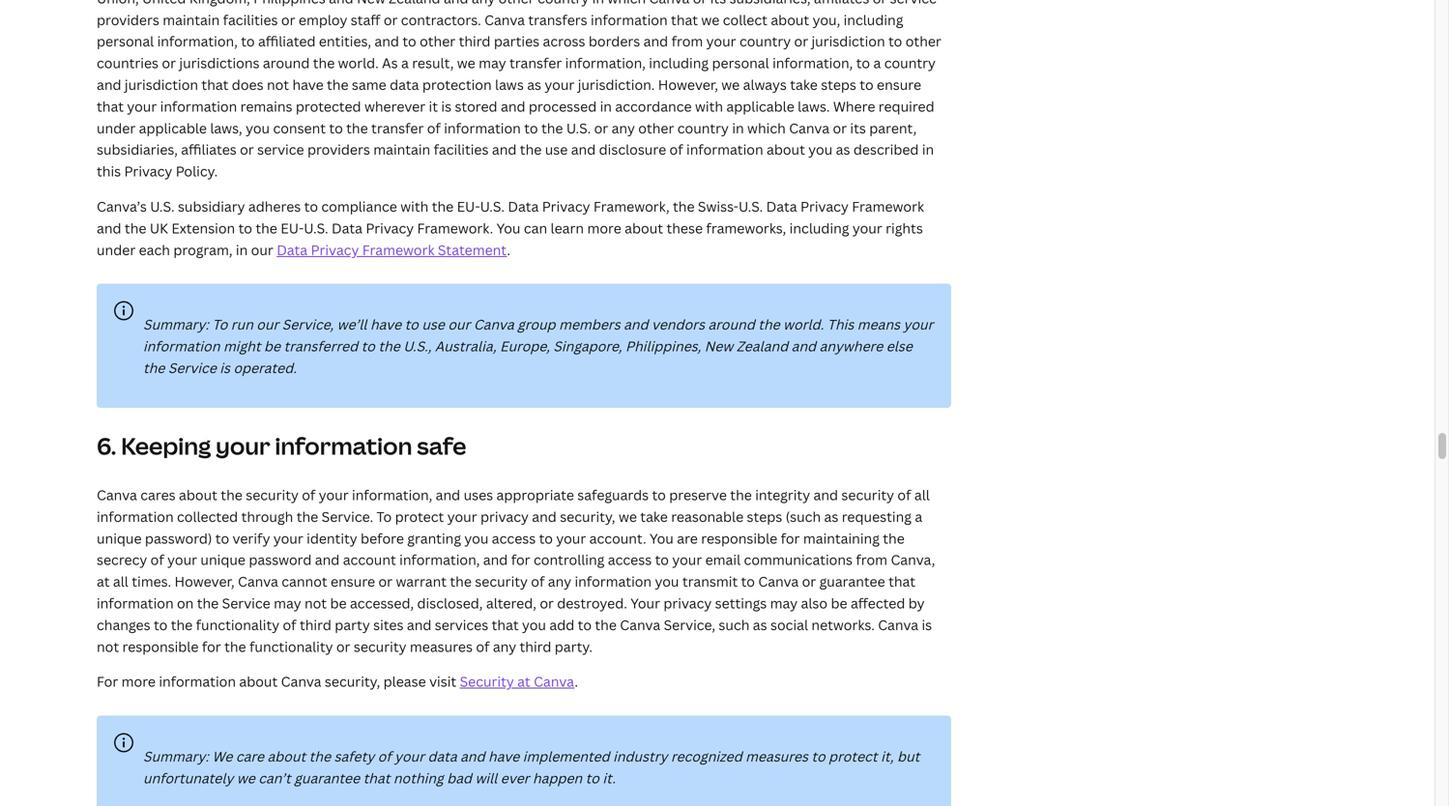 Task type: vqa. For each thing, say whether or not it's contained in the screenshot.
rightmost Framework
yes



Task type: describe. For each thing, give the bounding box(es) containing it.
philippines,
[[625, 337, 701, 355]]

account
[[343, 551, 396, 569]]

and right sites
[[407, 616, 432, 634]]

might
[[223, 337, 261, 355]]

to inside summary: to run our service, we'll have to use our canva group members and vendors around the world. this means your information might be transferred to the u.s., australia, europe, singapore, philippines, new zealand and anywhere else the service is operated.
[[212, 315, 228, 334]]

have inside 'summary: we care about the safety of your data and have implemented industry recognized measures to protect it, but unfortunately we can't guarantee that nothing bad will ever happen to it.'
[[488, 747, 519, 766]]

add
[[549, 616, 574, 634]]

0 horizontal spatial for
[[202, 637, 221, 656]]

privacy up including
[[800, 197, 849, 216]]

security up altered,
[[475, 572, 528, 591]]

means
[[857, 315, 900, 334]]

service inside summary: to run our service, we'll have to use our canva group members and vendors around the world. this means your information might be transferred to the u.s., australia, europe, singapore, philippines, new zealand and anywhere else the service is operated.
[[168, 359, 216, 377]]

security down sites
[[354, 637, 406, 656]]

our right run
[[256, 315, 279, 334]]

is inside summary: to run our service, we'll have to use our canva group members and vendors around the world. this means your information might be transferred to the u.s., australia, europe, singapore, philippines, new zealand and anywhere else the service is operated.
[[220, 359, 230, 377]]

privacy up learn
[[542, 197, 590, 216]]

new
[[704, 337, 733, 355]]

0 horizontal spatial as
[[753, 616, 767, 634]]

information up service.
[[275, 430, 412, 461]]

around
[[708, 315, 755, 334]]

summary: to run our service, we'll have to use our canva group members and vendors around the world. this means your information might be transferred to the u.s., australia, europe, singapore, philippines, new zealand and anywhere else the service is operated.
[[143, 315, 933, 377]]

information up changes
[[97, 594, 174, 612]]

however,
[[174, 572, 235, 591]]

through
[[241, 507, 293, 526]]

about inside the canva cares about the security of your information, and uses appropriate safeguards to preserve the integrity and security of all information collected through the service. to protect your privacy and security, we take reasonable steps (such as requesting a unique password) to verify your identity before granting you access to your account. you are responsible for maintaining the secrecy of your unique password and account information, and for controlling access to your email communications from canva, at all times. however, canva cannot ensure or warrant the security of any information you transmit to canva or guarantee that information on the service may not be accessed, disclosed, altered, or destroyed. your privacy settings may also be affected by changes to the functionality of third party sites and services that you add to the canva service, such as social networks. canva is not responsible for the functionality or security measures of any third party.
[[179, 486, 217, 504]]

to up take
[[652, 486, 666, 504]]

program,
[[173, 240, 233, 259]]

6. keeping your information safe
[[97, 430, 466, 461]]

or up also
[[802, 572, 816, 591]]

1 vertical spatial responsible
[[122, 637, 199, 656]]

subsidiary
[[178, 197, 245, 216]]

such
[[719, 616, 750, 634]]

to up "settings"
[[741, 572, 755, 591]]

bad
[[447, 769, 472, 787]]

your down uses
[[447, 507, 477, 526]]

0 horizontal spatial security,
[[325, 673, 380, 691]]

in
[[236, 240, 248, 259]]

canva's
[[97, 197, 147, 216]]

1 may from the left
[[274, 594, 301, 612]]

this
[[827, 315, 854, 334]]

privacy down compliance
[[311, 240, 359, 259]]

1 vertical spatial third
[[520, 637, 551, 656]]

your inside canva's u.s. subsidiary adheres to compliance with the eu-u.s. data privacy framework, the swiss-u.s. data privacy framework and the uk extension to the eu-u.s. data privacy framework. you can learn more about these frameworks, including your rights under each program, in our
[[852, 219, 882, 237]]

under
[[97, 240, 136, 259]]

altered,
[[486, 594, 536, 612]]

to right adheres
[[304, 197, 318, 216]]

social
[[770, 616, 808, 634]]

it.
[[603, 769, 616, 787]]

we inside the canva cares about the security of your information, and uses appropriate safeguards to preserve the integrity and security of all information collected through the service. to protect your privacy and security, we take reasonable steps (such as requesting a unique password) to verify your identity before granting you access to your account. you are responsible for maintaining the secrecy of your unique password and account information, and for controlling access to your email communications from canva, at all times. however, canva cannot ensure or warrant the security of any information you transmit to canva or guarantee that information on the service may not be accessed, disclosed, altered, or destroyed. your privacy settings may also be affected by changes to the functionality of third party sites and services that you add to the canva service, such as social networks. canva is not responsible for the functionality or security measures of any third party.
[[619, 507, 637, 526]]

be inside summary: to run our service, we'll have to use our canva group members and vendors around the world. this means your information might be transferred to the u.s., australia, europe, singapore, philippines, new zealand and anywhere else the service is operated.
[[264, 337, 280, 355]]

0 horizontal spatial third
[[300, 616, 331, 634]]

your inside summary: to run our service, we'll have to use our canva group members and vendors around the world. this means your information might be transferred to the u.s., australia, europe, singapore, philippines, new zealand and anywhere else the service is operated.
[[903, 315, 933, 334]]

of up requesting
[[897, 486, 911, 504]]

by
[[908, 594, 925, 612]]

cannot
[[282, 572, 327, 591]]

europe,
[[500, 337, 550, 355]]

run
[[231, 315, 253, 334]]

1 horizontal spatial .
[[575, 673, 578, 691]]

data privacy framework statement link
[[277, 240, 507, 259]]

but
[[897, 747, 920, 766]]

visit
[[429, 673, 456, 691]]

integrity
[[755, 486, 810, 504]]

and left uses
[[436, 486, 460, 504]]

times.
[[132, 572, 171, 591]]

requesting
[[842, 507, 912, 526]]

else
[[886, 337, 912, 355]]

password)
[[145, 529, 212, 547]]

your up the password
[[273, 529, 303, 547]]

adheres
[[248, 197, 301, 216]]

at inside the canva cares about the security of your information, and uses appropriate safeguards to preserve the integrity and security of all information collected through the service. to protect your privacy and security, we take reasonable steps (such as requesting a unique password) to verify your identity before granting you access to your account. you are responsible for maintaining the secrecy of your unique password and account information, and for controlling access to your email communications from canva, at all times. however, canva cannot ensure or warrant the security of any information you transmit to canva or guarantee that information on the service may not be accessed, disclosed, altered, or destroyed. your privacy settings may also be affected by changes to the functionality of third party sites and services that you add to the canva service, such as social networks. canva is not responsible for the functionality or security measures of any third party.
[[97, 572, 110, 591]]

u.s. up uk
[[150, 197, 175, 216]]

and up (such
[[813, 486, 838, 504]]

maintaining
[[803, 529, 880, 547]]

verify
[[233, 529, 270, 547]]

0 horizontal spatial you
[[464, 529, 489, 547]]

swiss-
[[698, 197, 738, 216]]

including
[[789, 219, 849, 237]]

0 vertical spatial unique
[[97, 529, 142, 547]]

security, inside the canva cares about the security of your information, and uses appropriate safeguards to preserve the integrity and security of all information collected through the service. to protect your privacy and security, we take reasonable steps (such as requesting a unique password) to verify your identity before granting you access to your account. you are responsible for maintaining the secrecy of your unique password and account information, and for controlling access to your email communications from canva, at all times. however, canva cannot ensure or warrant the security of any information you transmit to canva or guarantee that information on the service may not be accessed, disclosed, altered, or destroyed. your privacy settings may also be affected by changes to the functionality of third party sites and services that you add to the canva service, such as social networks. canva is not responsible for the functionality or security measures of any third party.
[[560, 507, 615, 526]]

information up we
[[159, 673, 236, 691]]

sites
[[373, 616, 404, 634]]

1 horizontal spatial at
[[517, 673, 530, 691]]

identity
[[307, 529, 357, 547]]

to down collected
[[215, 529, 229, 547]]

data down compliance
[[332, 219, 362, 237]]

1 horizontal spatial not
[[304, 594, 327, 612]]

guarantee inside 'summary: we care about the safety of your data and have implemented industry recognized measures to protect it, but unfortunately we can't guarantee that nothing bad will ever happen to it.'
[[294, 769, 360, 787]]

1 vertical spatial functionality
[[249, 637, 333, 656]]

0 vertical spatial information,
[[352, 486, 432, 504]]

1 horizontal spatial for
[[511, 551, 530, 569]]

data up frameworks,
[[766, 197, 797, 216]]

0 horizontal spatial all
[[113, 572, 128, 591]]

happen
[[533, 769, 582, 787]]

1 horizontal spatial as
[[824, 507, 838, 526]]

each
[[139, 240, 170, 259]]

information up destroyed.
[[575, 572, 652, 591]]

more inside canva's u.s. subsidiary adheres to compliance with the eu-u.s. data privacy framework, the swiss-u.s. data privacy framework and the uk extension to the eu-u.s. data privacy framework. you can learn more about these frameworks, including your rights under each program, in our
[[587, 219, 621, 237]]

uses
[[464, 486, 493, 504]]

to left it. at the bottom
[[585, 769, 599, 787]]

about up the care on the left bottom of page
[[239, 673, 278, 691]]

to left use
[[405, 315, 418, 334]]

u.s.,
[[403, 337, 432, 355]]

u.s. up framework. on the left top
[[480, 197, 505, 216]]

safety
[[334, 747, 374, 766]]

and down identity
[[315, 551, 340, 569]]

the inside 'summary: we care about the safety of your data and have implemented industry recognized measures to protect it, but unfortunately we can't guarantee that nothing bad will ever happen to it.'
[[309, 747, 331, 766]]

1 horizontal spatial be
[[330, 594, 347, 612]]

canva cares about the security of your information, and uses appropriate safeguards to preserve the integrity and security of all information collected through the service. to protect your privacy and security, we take reasonable steps (such as requesting a unique password) to verify your identity before granting you access to your account. you are responsible for maintaining the secrecy of your unique password and account information, and for controlling access to your email communications from canva, at all times. however, canva cannot ensure or warrant the security of any information you transmit to canva or guarantee that information on the service may not be accessed, disclosed, altered, or destroyed. your privacy settings may also be affected by changes to the functionality of third party sites and services that you add to the canva service, such as social networks. canva is not responsible for the functionality or security measures of any third party.
[[97, 486, 935, 656]]

steps
[[747, 507, 782, 526]]

to up controlling
[[539, 529, 553, 547]]

to right changes
[[154, 616, 168, 634]]

privacy up data privacy framework statement link
[[366, 219, 414, 237]]

0 horizontal spatial eu-
[[281, 219, 304, 237]]

a
[[915, 507, 922, 526]]

summary: for summary: to run our service, we'll have to use our canva group members and vendors around the world. this means your information might be transferred to the u.s., australia, europe, singapore, philippines, new zealand and anywhere else the service is operated.
[[143, 315, 209, 334]]

compliance
[[321, 197, 397, 216]]

or up add
[[540, 594, 554, 612]]

to left it, at right bottom
[[811, 747, 825, 766]]

uk
[[150, 219, 168, 237]]

on
[[177, 594, 194, 612]]

zealand
[[736, 337, 788, 355]]

is inside the canva cares about the security of your information, and uses appropriate safeguards to preserve the integrity and security of all information collected through the service. to protect your privacy and security, we take reasonable steps (such as requesting a unique password) to verify your identity before granting you access to your account. you are responsible for maintaining the secrecy of your unique password and account information, and for controlling access to your email communications from canva, at all times. however, canva cannot ensure or warrant the security of any information you transmit to canva or guarantee that information on the service may not be accessed, disclosed, altered, or destroyed. your privacy settings may also be affected by changes to the functionality of third party sites and services that you add to the canva service, such as social networks. canva is not responsible for the functionality or security measures of any third party.
[[922, 616, 932, 634]]

take
[[640, 507, 668, 526]]

transferred
[[284, 337, 358, 355]]

2 horizontal spatial be
[[831, 594, 847, 612]]

2 horizontal spatial for
[[781, 529, 800, 547]]

to inside the canva cares about the security of your information, and uses appropriate safeguards to preserve the integrity and security of all information collected through the service. to protect your privacy and security, we take reasonable steps (such as requesting a unique password) to verify your identity before granting you access to your account. you are responsible for maintaining the secrecy of your unique password and account information, and for controlling access to your email communications from canva, at all times. however, canva cannot ensure or warrant the security of any information you transmit to canva or guarantee that information on the service may not be accessed, disclosed, altered, or destroyed. your privacy settings may also be affected by changes to the functionality of third party sites and services that you add to the canva service, such as social networks. canva is not responsible for the functionality or security measures of any third party.
[[376, 507, 392, 526]]

2 may from the left
[[770, 594, 798, 612]]

to up in at left top
[[238, 219, 252, 237]]

1 vertical spatial you
[[655, 572, 679, 591]]

we
[[212, 747, 232, 766]]

your up through
[[216, 430, 270, 461]]

1 vertical spatial not
[[97, 637, 119, 656]]

your down are
[[672, 551, 702, 569]]

security at canva link
[[460, 673, 575, 691]]

we'll
[[337, 315, 367, 334]]

before
[[361, 529, 404, 547]]

granting
[[407, 529, 461, 547]]

also
[[801, 594, 828, 612]]

communications
[[744, 551, 853, 569]]

summary: for summary: we care about the safety of your data and have implemented industry recognized measures to protect it, but unfortunately we can't guarantee that nothing bad will ever happen to it.
[[143, 747, 209, 766]]

frameworks,
[[706, 219, 786, 237]]

unfortunately
[[143, 769, 233, 787]]

1 horizontal spatial you
[[522, 616, 546, 634]]

of up identity
[[302, 486, 315, 504]]

data
[[428, 747, 457, 766]]

0 horizontal spatial framework
[[362, 240, 435, 259]]

framework,
[[593, 197, 670, 216]]

security up requesting
[[841, 486, 894, 504]]

transmit
[[682, 572, 738, 591]]

protect inside 'summary: we care about the safety of your data and have implemented industry recognized measures to protect it, but unfortunately we can't guarantee that nothing bad will ever happen to it.'
[[829, 747, 877, 766]]

guarantee inside the canva cares about the security of your information, and uses appropriate safeguards to preserve the integrity and security of all information collected through the service. to protect your privacy and security, we take reasonable steps (such as requesting a unique password) to verify your identity before granting you access to your account. you are responsible for maintaining the secrecy of your unique password and account information, and for controlling access to your email communications from canva, at all times. however, canva cannot ensure or warrant the security of any information you transmit to canva or guarantee that information on the service may not be accessed, disclosed, altered, or destroyed. your privacy settings may also be affected by changes to the functionality of third party sites and services that you add to the canva service, such as social networks. canva is not responsible for the functionality or security measures of any third party.
[[819, 572, 885, 591]]

settings
[[715, 594, 767, 612]]

u.s. down compliance
[[304, 219, 328, 237]]

we inside 'summary: we care about the safety of your data and have implemented industry recognized measures to protect it, but unfortunately we can't guarantee that nothing bad will ever happen to it.'
[[237, 769, 255, 787]]

framework inside canva's u.s. subsidiary adheres to compliance with the eu-u.s. data privacy framework, the swiss-u.s. data privacy framework and the uk extension to the eu-u.s. data privacy framework. you can learn more about these frameworks, including your rights under each program, in our
[[852, 197, 924, 216]]

learn
[[551, 219, 584, 237]]



Task type: locate. For each thing, give the bounding box(es) containing it.
cares
[[140, 486, 176, 504]]

service, inside summary: to run our service, we'll have to use our canva group members and vendors around the world. this means your information might be transferred to the u.s., australia, europe, singapore, philippines, new zealand and anywhere else the service is operated.
[[282, 315, 334, 334]]

1 vertical spatial security,
[[325, 673, 380, 691]]

0 horizontal spatial measures
[[410, 637, 473, 656]]

1 horizontal spatial access
[[608, 551, 652, 569]]

1 vertical spatial for
[[511, 551, 530, 569]]

0 horizontal spatial is
[[220, 359, 230, 377]]

service left operated.
[[168, 359, 216, 377]]

services
[[435, 616, 488, 634]]

0 horizontal spatial guarantee
[[294, 769, 360, 787]]

may down cannot
[[274, 594, 301, 612]]

1 horizontal spatial more
[[587, 219, 621, 237]]

0 horizontal spatial not
[[97, 637, 119, 656]]

1 horizontal spatial responsible
[[701, 529, 777, 547]]

1 horizontal spatial framework
[[852, 197, 924, 216]]

service.
[[322, 507, 373, 526]]

1 horizontal spatial unique
[[201, 551, 246, 569]]

you inside canva's u.s. subsidiary adheres to compliance with the eu-u.s. data privacy framework, the swiss-u.s. data privacy framework and the uk extension to the eu-u.s. data privacy framework. you can learn more about these frameworks, including your rights under each program, in our
[[497, 219, 520, 237]]

of down cannot
[[283, 616, 296, 634]]

u.s. up frameworks,
[[738, 197, 763, 216]]

0 vertical spatial not
[[304, 594, 327, 612]]

guarantee
[[819, 572, 885, 591], [294, 769, 360, 787]]

account.
[[589, 529, 646, 547]]

0 vertical spatial guarantee
[[819, 572, 885, 591]]

eu- down adheres
[[281, 219, 304, 237]]

1 vertical spatial privacy
[[663, 594, 712, 612]]

1 vertical spatial at
[[517, 673, 530, 691]]

about inside canva's u.s. subsidiary adheres to compliance with the eu-u.s. data privacy framework, the swiss-u.s. data privacy framework and the uk extension to the eu-u.s. data privacy framework. you can learn more about these frameworks, including your rights under each program, in our
[[625, 219, 663, 237]]

0 horizontal spatial unique
[[97, 529, 142, 547]]

for up altered,
[[511, 551, 530, 569]]

unique
[[97, 529, 142, 547], [201, 551, 246, 569]]

of inside 'summary: we care about the safety of your data and have implemented industry recognized measures to protect it, but unfortunately we can't guarantee that nothing bad will ever happen to it.'
[[378, 747, 391, 766]]

networks.
[[811, 616, 875, 634]]

1 horizontal spatial eu-
[[457, 197, 480, 216]]

australia,
[[435, 337, 497, 355]]

you left add
[[522, 616, 546, 634]]

and inside 'summary: we care about the safety of your data and have implemented industry recognized measures to protect it, but unfortunately we can't guarantee that nothing bad will ever happen to it.'
[[460, 747, 485, 766]]

security
[[460, 673, 514, 691]]

you left can
[[497, 219, 520, 237]]

your up controlling
[[556, 529, 586, 547]]

have inside summary: to run our service, we'll have to use our canva group members and vendors around the world. this means your information might be transferred to the u.s., australia, europe, singapore, philippines, new zealand and anywhere else the service is operated.
[[370, 315, 401, 334]]

we up account.
[[619, 507, 637, 526]]

changes
[[97, 616, 150, 634]]

you right granting
[[464, 529, 489, 547]]

summary: inside summary: to run our service, we'll have to use our canva group members and vendors around the world. this means your information might be transferred to the u.s., australia, europe, singapore, philippines, new zealand and anywhere else the service is operated.
[[143, 315, 209, 334]]

1 horizontal spatial that
[[492, 616, 519, 634]]

0 horizontal spatial be
[[264, 337, 280, 355]]

0 vertical spatial we
[[619, 507, 637, 526]]

0 vertical spatial you
[[497, 219, 520, 237]]

to right add
[[578, 616, 592, 634]]

at
[[97, 572, 110, 591], [517, 673, 530, 691]]

our inside canva's u.s. subsidiary adheres to compliance with the eu-u.s. data privacy framework, the swiss-u.s. data privacy framework and the uk extension to the eu-u.s. data privacy framework. you can learn more about these frameworks, including your rights under each program, in our
[[251, 240, 273, 259]]

party.
[[555, 637, 593, 656]]

canva
[[474, 315, 514, 334], [97, 486, 137, 504], [238, 572, 278, 591], [758, 572, 799, 591], [620, 616, 660, 634], [878, 616, 918, 634], [281, 673, 321, 691], [534, 673, 575, 691]]

reasonable
[[671, 507, 744, 526]]

1 vertical spatial unique
[[201, 551, 246, 569]]

1 summary: from the top
[[143, 315, 209, 334]]

use
[[422, 315, 445, 334]]

6.
[[97, 430, 116, 461]]

as right such
[[753, 616, 767, 634]]

for
[[97, 673, 118, 691]]

and up altered,
[[483, 551, 508, 569]]

guarantee down safety
[[294, 769, 360, 787]]

1 vertical spatial measures
[[745, 747, 808, 766]]

1 vertical spatial more
[[121, 673, 156, 691]]

1 horizontal spatial third
[[520, 637, 551, 656]]

service inside the canva cares about the security of your information, and uses appropriate safeguards to preserve the integrity and security of all information collected through the service. to protect your privacy and security, we take reasonable steps (such as requesting a unique password) to verify your identity before granting you access to your account. you are responsible for maintaining the secrecy of your unique password and account information, and for controlling access to your email communications from canva, at all times. however, canva cannot ensure or warrant the security of any information you transmit to canva or guarantee that information on the service may not be accessed, disclosed, altered, or destroyed. your privacy settings may also be affected by changes to the functionality of third party sites and services that you add to the canva service, such as social networks. canva is not responsible for the functionality or security measures of any third party.
[[222, 594, 270, 612]]

service, left such
[[664, 616, 715, 634]]

access down account.
[[608, 551, 652, 569]]

data down adheres
[[277, 240, 308, 259]]

care
[[236, 747, 264, 766]]

our right in at left top
[[251, 240, 273, 259]]

operated.
[[233, 359, 297, 377]]

information left might
[[143, 337, 220, 355]]

0 horizontal spatial may
[[274, 594, 301, 612]]

be up party
[[330, 594, 347, 612]]

0 vertical spatial for
[[781, 529, 800, 547]]

our up australia,
[[448, 315, 470, 334]]

email
[[705, 551, 741, 569]]

of up the times.
[[150, 551, 164, 569]]

1 vertical spatial information,
[[399, 551, 480, 569]]

and down world.
[[791, 337, 816, 355]]

service, inside the canva cares about the security of your information, and uses appropriate safeguards to preserve the integrity and security of all information collected through the service. to protect your privacy and security, we take reasonable steps (such as requesting a unique password) to verify your identity before granting you access to your account. you are responsible for maintaining the secrecy of your unique password and account information, and for controlling access to your email communications from canva, at all times. however, canva cannot ensure or warrant the security of any information you transmit to canva or guarantee that information on the service may not be accessed, disclosed, altered, or destroyed. your privacy settings may also be affected by changes to the functionality of third party sites and services that you add to the canva service, such as social networks. canva is not responsible for the functionality or security measures of any third party.
[[664, 616, 715, 634]]

service down however,
[[222, 594, 270, 612]]

measures
[[410, 637, 473, 656], [745, 747, 808, 766]]

1 vertical spatial we
[[237, 769, 255, 787]]

recognized
[[671, 747, 742, 766]]

will
[[475, 769, 497, 787]]

1 horizontal spatial service,
[[664, 616, 715, 634]]

0 horizontal spatial at
[[97, 572, 110, 591]]

1 vertical spatial that
[[492, 616, 519, 634]]

0 vertical spatial to
[[212, 315, 228, 334]]

0 vertical spatial service,
[[282, 315, 334, 334]]

have right we'll
[[370, 315, 401, 334]]

0 vertical spatial privacy
[[480, 507, 529, 526]]

service, up transferred
[[282, 315, 334, 334]]

any
[[548, 572, 571, 591], [493, 637, 516, 656]]

controlling
[[534, 551, 605, 569]]

these
[[666, 219, 703, 237]]

data up can
[[508, 197, 539, 216]]

the
[[432, 197, 454, 216], [673, 197, 695, 216], [125, 219, 146, 237], [256, 219, 277, 237], [758, 315, 780, 334], [378, 337, 400, 355], [143, 359, 165, 377], [221, 486, 242, 504], [730, 486, 752, 504], [296, 507, 318, 526], [883, 529, 905, 547], [450, 572, 472, 591], [197, 594, 219, 612], [171, 616, 193, 634], [595, 616, 617, 634], [224, 637, 246, 656], [309, 747, 331, 766]]

singapore,
[[553, 337, 622, 355]]

information inside summary: to run our service, we'll have to use our canva group members and vendors around the world. this means your information might be transferred to the u.s., australia, europe, singapore, philippines, new zealand and anywhere else the service is operated.
[[143, 337, 220, 355]]

1 horizontal spatial guarantee
[[819, 572, 885, 591]]

0 horizontal spatial you
[[497, 219, 520, 237]]

is down might
[[220, 359, 230, 377]]

1 vertical spatial all
[[113, 572, 128, 591]]

group
[[517, 315, 556, 334]]

be up operated.
[[264, 337, 280, 355]]

information, up before
[[352, 486, 432, 504]]

1 vertical spatial have
[[488, 747, 519, 766]]

about down framework,
[[625, 219, 663, 237]]

canva inside summary: to run our service, we'll have to use our canva group members and vendors around the world. this means your information might be transferred to the u.s., australia, europe, singapore, philippines, new zealand and anywhere else the service is operated.
[[474, 315, 514, 334]]

0 horizontal spatial responsible
[[122, 637, 199, 656]]

responsible up email
[[701, 529, 777, 547]]

and inside canva's u.s. subsidiary adheres to compliance with the eu-u.s. data privacy framework, the swiss-u.s. data privacy framework and the uk extension to the eu-u.s. data privacy framework. you can learn more about these frameworks, including your rights under each program, in our
[[97, 219, 121, 237]]

0 vertical spatial as
[[824, 507, 838, 526]]

any down controlling
[[548, 572, 571, 591]]

your up nothing
[[395, 747, 424, 766]]

about up collected
[[179, 486, 217, 504]]

to
[[212, 315, 228, 334], [376, 507, 392, 526]]

safe
[[417, 430, 466, 461]]

u.s.
[[150, 197, 175, 216], [480, 197, 505, 216], [738, 197, 763, 216], [304, 219, 328, 237]]

our
[[251, 240, 273, 259], [256, 315, 279, 334], [448, 315, 470, 334]]

0 vertical spatial summary:
[[143, 315, 209, 334]]

and up philippines,
[[624, 315, 648, 334]]

to left run
[[212, 315, 228, 334]]

or down party
[[336, 637, 350, 656]]

information,
[[352, 486, 432, 504], [399, 551, 480, 569]]

protect
[[395, 507, 444, 526], [829, 747, 877, 766]]

canva's u.s. subsidiary adheres to compliance with the eu-u.s. data privacy framework, the swiss-u.s. data privacy framework and the uk extension to the eu-u.s. data privacy framework. you can learn more about these frameworks, including your rights under each program, in our
[[97, 197, 924, 259]]

are
[[677, 529, 698, 547]]

1 horizontal spatial measures
[[745, 747, 808, 766]]

1 horizontal spatial we
[[619, 507, 637, 526]]

eu- up framework. on the left top
[[457, 197, 480, 216]]

0 horizontal spatial any
[[493, 637, 516, 656]]

0 vertical spatial more
[[587, 219, 621, 237]]

1 horizontal spatial protect
[[829, 747, 877, 766]]

of
[[302, 486, 315, 504], [897, 486, 911, 504], [150, 551, 164, 569], [531, 572, 545, 591], [283, 616, 296, 634], [476, 637, 490, 656], [378, 747, 391, 766]]

framework down with
[[362, 240, 435, 259]]

not
[[304, 594, 327, 612], [97, 637, 119, 656]]

0 horizontal spatial protect
[[395, 507, 444, 526]]

unique up however,
[[201, 551, 246, 569]]

ever
[[501, 769, 529, 787]]

of down services
[[476, 637, 490, 656]]

not down cannot
[[304, 594, 327, 612]]

it,
[[881, 747, 894, 766]]

for up communications
[[781, 529, 800, 547]]

to down we'll
[[361, 337, 375, 355]]

measures right recognized on the bottom of the page
[[745, 747, 808, 766]]

privacy down transmit
[[663, 594, 712, 612]]

functionality down however,
[[196, 616, 279, 634]]

functionality
[[196, 616, 279, 634], [249, 637, 333, 656]]

security
[[246, 486, 299, 504], [841, 486, 894, 504], [475, 572, 528, 591], [354, 637, 406, 656]]

0 vertical spatial you
[[464, 529, 489, 547]]

0 horizontal spatial access
[[492, 529, 536, 547]]

data privacy framework statement .
[[277, 240, 510, 259]]

canva,
[[891, 551, 935, 569]]

2 summary: from the top
[[143, 747, 209, 766]]

your inside 'summary: we care about the safety of your data and have implemented industry recognized measures to protect it, but unfortunately we can't guarantee that nothing bad will ever happen to it.'
[[395, 747, 424, 766]]

security up through
[[246, 486, 299, 504]]

1 horizontal spatial all
[[914, 486, 930, 504]]

0 vertical spatial have
[[370, 315, 401, 334]]

privacy down uses
[[480, 507, 529, 526]]

0 vertical spatial functionality
[[196, 616, 279, 634]]

collected
[[177, 507, 238, 526]]

0 vertical spatial framework
[[852, 197, 924, 216]]

please
[[383, 673, 426, 691]]

0 vertical spatial responsible
[[701, 529, 777, 547]]

password
[[249, 551, 312, 569]]

your left rights
[[852, 219, 882, 237]]

ensure
[[331, 572, 375, 591]]

1 vertical spatial to
[[376, 507, 392, 526]]

members
[[559, 315, 620, 334]]

to down take
[[655, 551, 669, 569]]

1 vertical spatial you
[[650, 529, 674, 547]]

measures down services
[[410, 637, 473, 656]]

that down safety
[[363, 769, 390, 787]]

0 vertical spatial measures
[[410, 637, 473, 656]]

about
[[625, 219, 663, 237], [179, 486, 217, 504], [239, 673, 278, 691], [267, 747, 306, 766]]

service
[[168, 359, 216, 377], [222, 594, 270, 612]]

0 vertical spatial third
[[300, 616, 331, 634]]

affected
[[851, 594, 905, 612]]

we down the care on the left bottom of page
[[237, 769, 255, 787]]

responsible
[[701, 529, 777, 547], [122, 637, 199, 656]]

statement
[[438, 240, 507, 259]]

anywhere
[[819, 337, 883, 355]]

2 vertical spatial you
[[522, 616, 546, 634]]

1 horizontal spatial you
[[650, 529, 674, 547]]

eu-
[[457, 197, 480, 216], [281, 219, 304, 237]]

and down appropriate
[[532, 507, 557, 526]]

1 vertical spatial protect
[[829, 747, 877, 766]]

may up social
[[770, 594, 798, 612]]

0 vertical spatial service
[[168, 359, 216, 377]]

information down cares
[[97, 507, 174, 526]]

0 vertical spatial access
[[492, 529, 536, 547]]

your
[[631, 594, 660, 612]]

0 vertical spatial all
[[914, 486, 930, 504]]

your
[[852, 219, 882, 237], [903, 315, 933, 334], [216, 430, 270, 461], [319, 486, 349, 504], [447, 507, 477, 526], [273, 529, 303, 547], [556, 529, 586, 547], [167, 551, 197, 569], [672, 551, 702, 569], [395, 747, 424, 766]]

0 horizontal spatial privacy
[[480, 507, 529, 526]]

2 horizontal spatial you
[[655, 572, 679, 591]]

warrant
[[396, 572, 447, 591]]

0 vertical spatial protect
[[395, 507, 444, 526]]

0 horizontal spatial service,
[[282, 315, 334, 334]]

1 vertical spatial is
[[922, 616, 932, 634]]

security, down safeguards
[[560, 507, 615, 526]]

any up security at canva link
[[493, 637, 516, 656]]

1 vertical spatial access
[[608, 551, 652, 569]]

secrecy
[[97, 551, 147, 569]]

you down take
[[650, 529, 674, 547]]

accessed,
[[350, 594, 414, 612]]

0 vertical spatial is
[[220, 359, 230, 377]]

that inside 'summary: we care about the safety of your data and have implemented industry recognized measures to protect it, but unfortunately we can't guarantee that nothing bad will ever happen to it.'
[[363, 769, 390, 787]]

from
[[856, 551, 887, 569]]

at down secrecy
[[97, 572, 110, 591]]

your up service.
[[319, 486, 349, 504]]

1 horizontal spatial may
[[770, 594, 798, 612]]

measures inside 'summary: we care about the safety of your data and have implemented industry recognized measures to protect it, but unfortunately we can't guarantee that nothing bad will ever happen to it.'
[[745, 747, 808, 766]]

your down 'password)'
[[167, 551, 197, 569]]

about inside 'summary: we care about the safety of your data and have implemented industry recognized measures to protect it, but unfortunately we can't guarantee that nothing bad will ever happen to it.'
[[267, 747, 306, 766]]

0 horizontal spatial that
[[363, 769, 390, 787]]

unique up secrecy
[[97, 529, 142, 547]]

0 vertical spatial that
[[888, 572, 915, 591]]

summary:
[[143, 315, 209, 334], [143, 747, 209, 766]]

2 vertical spatial for
[[202, 637, 221, 656]]

third down add
[[520, 637, 551, 656]]

appropriate
[[496, 486, 574, 504]]

implemented
[[523, 747, 610, 766]]

1 vertical spatial summary:
[[143, 747, 209, 766]]

nothing
[[393, 769, 443, 787]]

service,
[[282, 315, 334, 334], [664, 616, 715, 634]]

framework.
[[417, 219, 493, 237]]

or up accessed,
[[378, 572, 393, 591]]

and up bad
[[460, 747, 485, 766]]

1 horizontal spatial service
[[222, 594, 270, 612]]

you inside the canva cares about the security of your information, and uses appropriate safeguards to preserve the integrity and security of all information collected through the service. to protect your privacy and security, we take reasonable steps (such as requesting a unique password) to verify your identity before granting you access to your account. you are responsible for maintaining the secrecy of your unique password and account information, and for controlling access to your email communications from canva, at all times. however, canva cannot ensure or warrant the security of any information you transmit to canva or guarantee that information on the service may not be accessed, disclosed, altered, or destroyed. your privacy settings may also be affected by changes to the functionality of third party sites and services that you add to the canva service, such as social networks. canva is not responsible for the functionality or security measures of any third party.
[[650, 529, 674, 547]]

1 horizontal spatial security,
[[560, 507, 615, 526]]

have
[[370, 315, 401, 334], [488, 747, 519, 766]]

0 vertical spatial any
[[548, 572, 571, 591]]

0 vertical spatial .
[[507, 240, 510, 259]]

about up can't
[[267, 747, 306, 766]]

1 vertical spatial guarantee
[[294, 769, 360, 787]]

may
[[274, 594, 301, 612], [770, 594, 798, 612]]

all up a
[[914, 486, 930, 504]]

0 horizontal spatial .
[[507, 240, 510, 259]]

framework up rights
[[852, 197, 924, 216]]

measures inside the canva cares about the security of your information, and uses appropriate safeguards to preserve the integrity and security of all information collected through the service. to protect your privacy and security, we take reasonable steps (such as requesting a unique password) to verify your identity before granting you access to your account. you are responsible for maintaining the secrecy of your unique password and account information, and for controlling access to your email communications from canva, at all times. however, canva cannot ensure or warrant the security of any information you transmit to canva or guarantee that information on the service may not be accessed, disclosed, altered, or destroyed. your privacy settings may also be affected by changes to the functionality of third party sites and services that you add to the canva service, such as social networks. canva is not responsible for the functionality or security measures of any third party.
[[410, 637, 473, 656]]

you
[[464, 529, 489, 547], [655, 572, 679, 591], [522, 616, 546, 634]]

summary: inside 'summary: we care about the safety of your data and have implemented industry recognized measures to protect it, but unfortunately we can't guarantee that nothing bad will ever happen to it.'
[[143, 747, 209, 766]]

1 vertical spatial .
[[575, 673, 578, 691]]

more down framework,
[[587, 219, 621, 237]]

of up altered,
[[531, 572, 545, 591]]

not down changes
[[97, 637, 119, 656]]

summary: we care about the safety of your data and have implemented industry recognized measures to protect it, but unfortunately we can't guarantee that nothing bad will ever happen to it.
[[143, 747, 920, 787]]

have up the ever
[[488, 747, 519, 766]]

2 horizontal spatial that
[[888, 572, 915, 591]]

protect left it, at right bottom
[[829, 747, 877, 766]]

world.
[[783, 315, 824, 334]]

protect inside the canva cares about the security of your information, and uses appropriate safeguards to preserve the integrity and security of all information collected through the service. to protect your privacy and security, we take reasonable steps (such as requesting a unique password) to verify your identity before granting you access to your account. you are responsible for maintaining the secrecy of your unique password and account information, and for controlling access to your email communications from canva, at all times. however, canva cannot ensure or warrant the security of any information you transmit to canva or guarantee that information on the service may not be accessed, disclosed, altered, or destroyed. your privacy settings may also be affected by changes to the functionality of third party sites and services that you add to the canva service, such as social networks. canva is not responsible for the functionality or security measures of any third party.
[[395, 507, 444, 526]]

0 horizontal spatial to
[[212, 315, 228, 334]]



